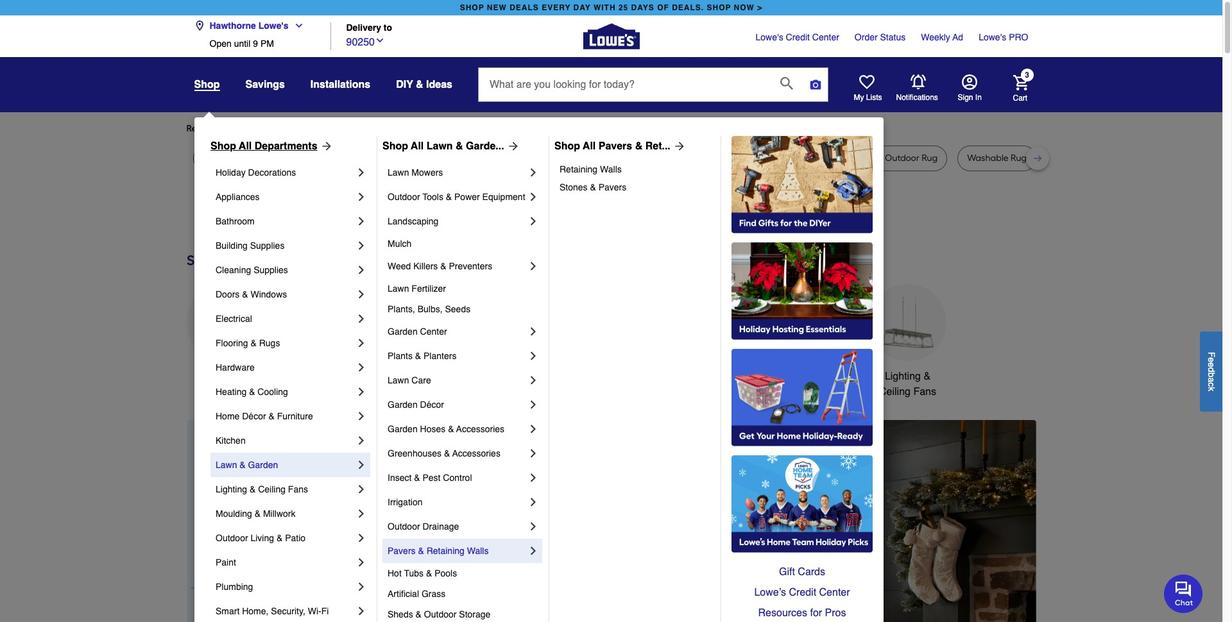 Task type: describe. For each thing, give the bounding box(es) containing it.
plants
[[388, 351, 413, 361]]

allen for allen and roth area rug
[[510, 153, 530, 164]]

lawn fertilizer link
[[388, 279, 540, 299]]

90250
[[346, 36, 375, 48]]

living
[[251, 533, 274, 544]]

order
[[855, 32, 878, 42]]

appliances inside button
[[200, 371, 250, 382]]

b
[[1207, 372, 1217, 377]]

patio
[[285, 533, 306, 544]]

arrow left image
[[425, 533, 438, 545]]

3 area from the left
[[790, 153, 809, 164]]

home inside 'button'
[[812, 371, 839, 382]]

9 rug from the left
[[1011, 153, 1027, 164]]

sign in button
[[958, 74, 982, 103]]

allen and roth rug
[[639, 153, 716, 164]]

lighting & ceiling fans button
[[869, 284, 946, 400]]

delivery
[[346, 23, 381, 33]]

garden for garden décor
[[388, 400, 418, 410]]

rug 5x8
[[202, 153, 235, 164]]

chevron right image for greenhouses & accessories
[[527, 447, 540, 460]]

chevron right image for electrical
[[355, 313, 368, 325]]

resources for pros link
[[732, 603, 873, 623]]

home décor & furniture
[[216, 411, 313, 422]]

mulch link
[[388, 234, 540, 254]]

1 rug from the left
[[202, 153, 219, 164]]

recommended searches for you heading
[[186, 123, 1036, 135]]

stones & pavers
[[560, 182, 627, 193]]

until
[[234, 39, 251, 49]]

chevron right image for doors & windows
[[355, 288, 368, 301]]

garden for garden hoses & accessories
[[388, 424, 418, 435]]

diy & ideas button
[[396, 73, 452, 96]]

chevron right image for pavers & retaining walls
[[527, 545, 540, 558]]

sheds
[[388, 610, 413, 620]]

doors & windows link
[[216, 282, 355, 307]]

plumbing
[[216, 582, 253, 592]]

shop all departments
[[211, 141, 317, 152]]

Search Query text field
[[479, 68, 770, 101]]

pavers for &
[[599, 182, 627, 193]]

fans inside "link"
[[288, 485, 308, 495]]

2 shop from the left
[[707, 3, 731, 12]]

d
[[1207, 367, 1217, 372]]

savings
[[245, 79, 285, 90]]

0 vertical spatial appliances
[[216, 192, 260, 202]]

garden down the kitchen link
[[248, 460, 278, 470]]

lawn & garden link
[[216, 453, 355, 478]]

lawn mowers
[[388, 168, 443, 178]]

chevron right image for appliances
[[355, 191, 368, 203]]

desk
[[461, 153, 480, 164]]

heating & cooling link
[[216, 380, 355, 404]]

storage
[[459, 610, 491, 620]]

lowe's credit center link
[[732, 583, 873, 603]]

retaining walls link
[[560, 160, 712, 178]]

tools
[[423, 192, 443, 202]]

delivery to
[[346, 23, 392, 33]]

décor for lawn
[[420, 400, 444, 410]]

outdoor living & patio link
[[216, 526, 355, 551]]

2 e from the top
[[1207, 362, 1217, 367]]

pavers for all
[[599, 141, 632, 152]]

shop button
[[194, 78, 220, 91]]

chat invite button image
[[1164, 574, 1203, 613]]

chevron right image for weed killers & preventers
[[527, 260, 540, 273]]

weed
[[388, 261, 411, 271]]

roth for area
[[551, 153, 569, 164]]

day
[[573, 3, 591, 12]]

chevron right image for outdoor drainage
[[527, 521, 540, 533]]

pavers & retaining walls
[[388, 546, 489, 556]]

chevron right image for garden décor
[[527, 399, 540, 411]]

paint
[[216, 558, 236, 568]]

kitchen for kitchen
[[216, 436, 246, 446]]

building
[[216, 241, 248, 251]]

installations
[[311, 79, 370, 90]]

3 rug from the left
[[282, 153, 298, 164]]

smart home
[[781, 371, 839, 382]]

lowe's home improvement cart image
[[1013, 75, 1029, 90]]

allen and roth area rug
[[510, 153, 609, 164]]

1 area from the left
[[328, 153, 347, 164]]

outdoor living & patio
[[216, 533, 306, 544]]

outdoor down grass
[[424, 610, 457, 620]]

moulding
[[216, 509, 252, 519]]

25 days of deals. don't miss deals every day. same-day delivery on in-stock orders placed by 2 p m. image
[[186, 420, 394, 623]]

garden for garden center
[[388, 327, 418, 337]]

supplies for building supplies
[[250, 241, 285, 251]]

outdoor for outdoor living & patio
[[216, 533, 248, 544]]

bathroom inside bathroom button
[[690, 371, 735, 382]]

lowe's home improvement logo image
[[583, 8, 640, 65]]

weed killers & preventers link
[[388, 254, 527, 279]]

garde...
[[466, 141, 504, 152]]

lawn care
[[388, 375, 431, 386]]

chevron right image for hardware
[[355, 361, 368, 374]]

lowe's
[[754, 587, 786, 599]]

1 vertical spatial arrow right image
[[1012, 533, 1025, 545]]

doors & windows
[[216, 289, 287, 300]]

deals.
[[672, 3, 704, 12]]

moulding & millwork
[[216, 509, 296, 519]]

outdoor for outdoor drainage
[[388, 522, 420, 532]]

kitchen faucets
[[481, 371, 554, 382]]

equipment
[[482, 192, 525, 202]]

gift cards link
[[732, 562, 873, 583]]

you for more suggestions for you
[[417, 123, 432, 134]]

and for allen and roth area rug
[[532, 153, 549, 164]]

garden hoses & accessories
[[388, 424, 505, 435]]

lowe's inside hawthorne lowe's button
[[258, 21, 289, 31]]

lawn up the mowers
[[427, 141, 453, 152]]

chevron right image for lawn & garden
[[355, 459, 368, 472]]

chevron right image for cleaning supplies
[[355, 264, 368, 277]]

order status
[[855, 32, 906, 42]]

chevron right image for garden hoses & accessories
[[527, 423, 540, 436]]

chevron right image for kitchen
[[355, 435, 368, 447]]

2 area from the left
[[572, 153, 591, 164]]

fans inside button
[[914, 386, 936, 398]]

pest
[[423, 473, 441, 483]]

a
[[1207, 377, 1217, 382]]

weed killers & preventers
[[388, 261, 492, 271]]

camera image
[[809, 78, 822, 91]]

indoor outdoor rug
[[857, 153, 938, 164]]

power
[[454, 192, 480, 202]]

all for lawn
[[411, 141, 424, 152]]

for for suggestions
[[404, 123, 415, 134]]

indoor
[[857, 153, 883, 164]]

suggestions
[[351, 123, 402, 134]]

decorations for holiday
[[248, 168, 296, 178]]

resources for pros
[[758, 608, 846, 619]]

0 horizontal spatial home
[[216, 411, 240, 422]]

f
[[1207, 352, 1217, 357]]

chevron down image
[[289, 21, 304, 31]]

& inside "link"
[[414, 473, 420, 483]]

chevron right image for landscaping
[[527, 215, 540, 228]]

chevron right image for flooring & rugs
[[355, 337, 368, 350]]

bathroom link
[[216, 209, 355, 234]]

open until 9 pm
[[210, 39, 274, 49]]

ceiling inside "link"
[[258, 485, 286, 495]]

7 rug from the left
[[811, 153, 827, 164]]

shop for shop all lawn & garde...
[[383, 141, 408, 152]]

flooring
[[216, 338, 248, 349]]

chevron right image for home décor & furniture
[[355, 410, 368, 423]]

chevron right image for smart home, security, wi-fi
[[355, 605, 368, 618]]

hot tubs & pools
[[388, 569, 457, 579]]

lawn for lawn fertilizer
[[388, 284, 409, 294]]

chevron right image for building supplies
[[355, 239, 368, 252]]

1 vertical spatial accessories
[[452, 449, 501, 459]]

shop 25 days of deals by category image
[[186, 250, 1036, 271]]

sheds & outdoor storage link
[[388, 605, 540, 623]]

smart home, security, wi-fi
[[216, 607, 329, 617]]

weekly ad
[[921, 32, 963, 42]]

artificial grass
[[388, 589, 446, 599]]

& inside "button"
[[416, 79, 423, 90]]

control
[[443, 473, 472, 483]]

hardware
[[216, 363, 255, 373]]

5 rug from the left
[[593, 153, 609, 164]]

resources
[[758, 608, 807, 619]]

scroll to item #3 image
[[721, 620, 755, 623]]

lowe's credit center link
[[756, 31, 839, 44]]

chevron down image
[[375, 35, 385, 45]]

8 rug from the left
[[922, 153, 938, 164]]

holiday hosting essentials. image
[[732, 243, 873, 340]]

0 vertical spatial accessories
[[456, 424, 505, 435]]

deals
[[510, 3, 539, 12]]

days
[[631, 3, 655, 12]]

shop all pavers & ret...
[[555, 141, 671, 152]]

building supplies link
[[216, 234, 355, 258]]

furniture
[[395, 153, 431, 164]]

installations button
[[311, 73, 370, 96]]

center for lowe's credit center
[[819, 587, 850, 599]]

2 vertical spatial pavers
[[388, 546, 416, 556]]

building supplies
[[216, 241, 285, 251]]



Task type: vqa. For each thing, say whether or not it's contained in the screenshot.
following
no



Task type: locate. For each thing, give the bounding box(es) containing it.
retaining down the arrow left 'icon'
[[427, 546, 465, 556]]

1 horizontal spatial retaining
[[560, 164, 598, 175]]

credit for lowe's
[[789, 587, 816, 599]]

garden up greenhouses
[[388, 424, 418, 435]]

chevron right image for heating & cooling
[[355, 386, 368, 399]]

search image
[[780, 77, 793, 90]]

1 horizontal spatial lighting & ceiling fans
[[879, 371, 936, 398]]

arrow right image inside shop all pavers & ret... link
[[671, 140, 686, 153]]

center for lowe's credit center
[[812, 32, 839, 42]]

hoses
[[420, 424, 446, 435]]

2 horizontal spatial for
[[810, 608, 822, 619]]

1 horizontal spatial and
[[661, 153, 677, 164]]

1 horizontal spatial decorations
[[393, 386, 447, 398]]

outdoor down moulding
[[216, 533, 248, 544]]

décor down heating & cooling
[[242, 411, 266, 422]]

faucets
[[518, 371, 554, 382]]

allen
[[510, 153, 530, 164], [639, 153, 659, 164]]

None search field
[[478, 67, 829, 114]]

lawn for lawn care
[[388, 375, 409, 386]]

3 shop from the left
[[555, 141, 580, 152]]

outdoor down irrigation
[[388, 522, 420, 532]]

1 horizontal spatial arrow right image
[[1012, 533, 1025, 545]]

credit up resources for pros link
[[789, 587, 816, 599]]

0 horizontal spatial shop
[[460, 3, 484, 12]]

shop up 5x8
[[211, 141, 236, 152]]

0 vertical spatial décor
[[420, 400, 444, 410]]

decorations down rug rug
[[248, 168, 296, 178]]

searches
[[250, 123, 288, 134]]

1 horizontal spatial you
[[417, 123, 432, 134]]

ceiling inside button
[[879, 386, 911, 398]]

bathroom button
[[674, 284, 751, 384]]

chevron right image for paint
[[355, 556, 368, 569]]

0 vertical spatial ceiling
[[879, 386, 911, 398]]

shop
[[194, 79, 220, 90]]

appliances down holiday
[[216, 192, 260, 202]]

grass
[[422, 589, 446, 599]]

sign in
[[958, 93, 982, 102]]

you inside more suggestions for you link
[[417, 123, 432, 134]]

0 vertical spatial walls
[[600, 164, 622, 175]]

washable rug
[[967, 153, 1027, 164]]

2 washable from the left
[[967, 153, 1009, 164]]

hot tubs & pools link
[[388, 564, 540, 584]]

for for searches
[[290, 123, 301, 134]]

fans
[[914, 386, 936, 398], [288, 485, 308, 495]]

you up shop all lawn & garde...
[[417, 123, 432, 134]]

all for pavers
[[583, 141, 596, 152]]

1 e from the top
[[1207, 357, 1217, 362]]

1 horizontal spatial shop
[[707, 3, 731, 12]]

1 horizontal spatial roth
[[680, 153, 698, 164]]

2 horizontal spatial shop
[[555, 141, 580, 152]]

center down bulbs, on the left of page
[[420, 327, 447, 337]]

6 rug from the left
[[700, 153, 716, 164]]

plants, bulbs, seeds
[[388, 304, 471, 314]]

lawn for lawn & garden
[[216, 460, 237, 470]]

supplies for cleaning supplies
[[254, 265, 288, 275]]

decorations inside holiday decorations link
[[248, 168, 296, 178]]

garden décor link
[[388, 393, 527, 417]]

2 you from the left
[[417, 123, 432, 134]]

1 all from the left
[[239, 141, 252, 152]]

allen for allen and roth rug
[[639, 153, 659, 164]]

lighting & ceiling fans inside lighting & ceiling fans "link"
[[216, 485, 308, 495]]

chevron right image
[[527, 166, 540, 179], [355, 215, 368, 228], [527, 215, 540, 228], [527, 260, 540, 273], [355, 288, 368, 301], [527, 325, 540, 338], [355, 361, 368, 374], [527, 374, 540, 387], [527, 399, 540, 411], [355, 410, 368, 423], [527, 423, 540, 436], [355, 435, 368, 447], [527, 447, 540, 460], [527, 472, 540, 485], [527, 496, 540, 509], [527, 521, 540, 533], [355, 556, 368, 569]]

1 shop from the left
[[460, 3, 484, 12]]

0 horizontal spatial ceiling
[[258, 485, 286, 495]]

1 vertical spatial pavers
[[599, 182, 627, 193]]

credit
[[786, 32, 810, 42], [789, 587, 816, 599]]

1 horizontal spatial fans
[[914, 386, 936, 398]]

f e e d b a c k button
[[1200, 331, 1223, 412]]

2 allen from the left
[[639, 153, 659, 164]]

1 vertical spatial home
[[216, 411, 240, 422]]

0 vertical spatial credit
[[786, 32, 810, 42]]

garden down plants,
[[388, 327, 418, 337]]

washable for washable area rug
[[746, 153, 787, 164]]

smart inside 'button'
[[781, 371, 809, 382]]

2 and from the left
[[661, 153, 677, 164]]

chevron right image for bathroom
[[355, 215, 368, 228]]

1 vertical spatial walls
[[467, 546, 489, 556]]

plumbing link
[[216, 575, 355, 599]]

e up the b
[[1207, 362, 1217, 367]]

2 shop from the left
[[383, 141, 408, 152]]

lowe's inside the lowe's credit center 'link'
[[756, 32, 783, 42]]

smart home, security, wi-fi link
[[216, 599, 355, 623]]

lighting inside "link"
[[216, 485, 247, 495]]

0 horizontal spatial fans
[[288, 485, 308, 495]]

center up pros
[[819, 587, 850, 599]]

walls inside pavers & retaining walls link
[[467, 546, 489, 556]]

allen down ret...
[[639, 153, 659, 164]]

1 horizontal spatial arrow right image
[[504, 140, 520, 153]]

1 vertical spatial ceiling
[[258, 485, 286, 495]]

care
[[412, 375, 431, 386]]

1 vertical spatial lighting
[[216, 485, 247, 495]]

for left pros
[[810, 608, 822, 619]]

center left order
[[812, 32, 839, 42]]

for up furniture
[[404, 123, 415, 134]]

recommended searches for you
[[186, 123, 318, 134]]

get your home holiday-ready. image
[[732, 349, 873, 447]]

1 horizontal spatial allen
[[639, 153, 659, 164]]

appliances
[[216, 192, 260, 202], [200, 371, 250, 382]]

all inside "link"
[[239, 141, 252, 152]]

1 vertical spatial bathroom
[[690, 371, 735, 382]]

pavers down retaining walls
[[599, 182, 627, 193]]

1 vertical spatial kitchen
[[216, 436, 246, 446]]

you
[[303, 123, 318, 134], [417, 123, 432, 134]]

security,
[[271, 607, 305, 617]]

you for recommended searches for you
[[303, 123, 318, 134]]

roth up stones
[[551, 153, 569, 164]]

smart for smart home
[[781, 371, 809, 382]]

more suggestions for you
[[329, 123, 432, 134]]

4 rug from the left
[[349, 153, 365, 164]]

0 horizontal spatial lowe's
[[258, 21, 289, 31]]

chevron right image
[[355, 166, 368, 179], [355, 191, 368, 203], [527, 191, 540, 203], [355, 239, 368, 252], [355, 264, 368, 277], [355, 313, 368, 325], [355, 337, 368, 350], [527, 350, 540, 363], [355, 386, 368, 399], [355, 459, 368, 472], [355, 483, 368, 496], [355, 508, 368, 521], [355, 532, 368, 545], [527, 545, 540, 558], [355, 581, 368, 594], [355, 605, 368, 618]]

lowe's home improvement notification center image
[[910, 74, 926, 90]]

pavers down recommended searches for you heading at the top of page
[[599, 141, 632, 152]]

e up d
[[1207, 357, 1217, 362]]

appliances link
[[216, 185, 355, 209]]

0 horizontal spatial décor
[[242, 411, 266, 422]]

0 vertical spatial arrow right image
[[671, 140, 686, 153]]

0 vertical spatial bathroom
[[216, 216, 255, 227]]

flooring & rugs link
[[216, 331, 355, 356]]

1 horizontal spatial all
[[411, 141, 424, 152]]

irrigation link
[[388, 490, 527, 515]]

0 horizontal spatial arrow right image
[[317, 140, 333, 153]]

chevron right image for insect & pest control
[[527, 472, 540, 485]]

lowe's inside lowe's pro link
[[979, 32, 1007, 42]]

arrow right image for shop all lawn & garde...
[[504, 140, 520, 153]]

0 vertical spatial lighting & ceiling fans
[[879, 371, 936, 398]]

plants, bulbs, seeds link
[[388, 299, 540, 320]]

0 horizontal spatial all
[[239, 141, 252, 152]]

stones
[[560, 182, 588, 193]]

2 roth from the left
[[680, 153, 698, 164]]

garden down "lawn care"
[[388, 400, 418, 410]]

diy & ideas
[[396, 79, 452, 90]]

walls down shop all pavers & ret...
[[600, 164, 622, 175]]

shop up allen and roth area rug
[[555, 141, 580, 152]]

1 horizontal spatial for
[[404, 123, 415, 134]]

chevron right image for moulding & millwork
[[355, 508, 368, 521]]

location image
[[194, 21, 204, 31]]

heating
[[216, 387, 247, 397]]

allen up equipment
[[510, 153, 530, 164]]

lawn up plants,
[[388, 284, 409, 294]]

1 arrow right image from the left
[[317, 140, 333, 153]]

chevron right image for plumbing
[[355, 581, 368, 594]]

area
[[328, 153, 347, 164], [572, 153, 591, 164], [790, 153, 809, 164]]

0 vertical spatial home
[[812, 371, 839, 382]]

lowe's wishes you and your family a happy hanukkah. image
[[186, 205, 1036, 237]]

chevron right image for lighting & ceiling fans
[[355, 483, 368, 496]]

50 percent off all artificial christmas trees, holiday lights and more. image
[[414, 420, 1036, 623]]

lowe's for lowe's pro
[[979, 32, 1007, 42]]

0 horizontal spatial decorations
[[248, 168, 296, 178]]

1 vertical spatial lighting & ceiling fans
[[216, 485, 308, 495]]

credit for lowe's
[[786, 32, 810, 42]]

0 horizontal spatial you
[[303, 123, 318, 134]]

0 vertical spatial supplies
[[250, 241, 285, 251]]

0 horizontal spatial lighting & ceiling fans
[[216, 485, 308, 495]]

you left more at the top of page
[[303, 123, 318, 134]]

2 vertical spatial center
[[819, 587, 850, 599]]

3 all from the left
[[583, 141, 596, 152]]

1 horizontal spatial kitchen
[[481, 371, 515, 382]]

bulbs,
[[418, 304, 443, 314]]

1 vertical spatial decorations
[[393, 386, 447, 398]]

1 vertical spatial appliances
[[200, 371, 250, 382]]

1 horizontal spatial area
[[572, 153, 591, 164]]

wi-
[[308, 607, 321, 617]]

retaining walls
[[560, 164, 622, 175]]

credit inside lowe's credit center link
[[789, 587, 816, 599]]

bathroom
[[216, 216, 255, 227], [690, 371, 735, 382]]

smart home button
[[772, 284, 849, 384]]

smart for smart home, security, wi-fi
[[216, 607, 240, 617]]

insect & pest control link
[[388, 466, 527, 490]]

lowe's left pro at the top of the page
[[979, 32, 1007, 42]]

shop
[[460, 3, 484, 12], [707, 3, 731, 12]]

accessories down garden décor link
[[456, 424, 505, 435]]

lowe's
[[258, 21, 289, 31], [756, 32, 783, 42], [979, 32, 1007, 42]]

lighting inside button
[[885, 371, 921, 382]]

shop left now
[[707, 3, 731, 12]]

electrical
[[216, 314, 252, 324]]

center inside 'link'
[[812, 32, 839, 42]]

pavers up hot
[[388, 546, 416, 556]]

arrow right image for shop all departments
[[317, 140, 333, 153]]

1 horizontal spatial ceiling
[[879, 386, 911, 398]]

shop inside "link"
[[211, 141, 236, 152]]

kitchen for kitchen faucets
[[481, 371, 515, 382]]

chevron right image for lawn care
[[527, 374, 540, 387]]

pros
[[825, 608, 846, 619]]

arrow right image down more at the top of page
[[317, 140, 333, 153]]

1 horizontal spatial walls
[[600, 164, 622, 175]]

1 horizontal spatial shop
[[383, 141, 408, 152]]

0 horizontal spatial kitchen
[[216, 436, 246, 446]]

retaining up stones
[[560, 164, 598, 175]]

chevron right image for plants & planters
[[527, 350, 540, 363]]

pm
[[260, 39, 274, 49]]

0 horizontal spatial and
[[532, 153, 549, 164]]

0 horizontal spatial lighting
[[216, 485, 247, 495]]

décor
[[420, 400, 444, 410], [242, 411, 266, 422]]

chevron right image for holiday decorations
[[355, 166, 368, 179]]

0 horizontal spatial walls
[[467, 546, 489, 556]]

lawn care link
[[388, 368, 527, 393]]

1 you from the left
[[303, 123, 318, 134]]

0 horizontal spatial washable
[[746, 153, 787, 164]]

e
[[1207, 357, 1217, 362], [1207, 362, 1217, 367]]

0 horizontal spatial bathroom
[[216, 216, 255, 227]]

lawn for lawn mowers
[[388, 168, 409, 178]]

0 horizontal spatial smart
[[216, 607, 240, 617]]

1 vertical spatial smart
[[216, 607, 240, 617]]

1 vertical spatial supplies
[[254, 265, 288, 275]]

lowe's home improvement lists image
[[859, 74, 874, 90]]

arrow right image right desk
[[504, 140, 520, 153]]

0 vertical spatial decorations
[[248, 168, 296, 178]]

décor down christmas decorations
[[420, 400, 444, 410]]

supplies up windows
[[254, 265, 288, 275]]

christmas decorations
[[393, 371, 447, 398]]

décor for departments
[[242, 411, 266, 422]]

chevron right image for irrigation
[[527, 496, 540, 509]]

my lists link
[[854, 74, 882, 103]]

and for allen and roth rug
[[661, 153, 677, 164]]

1 vertical spatial fans
[[288, 485, 308, 495]]

& inside the lighting & ceiling fans
[[924, 371, 931, 382]]

1 allen from the left
[[510, 153, 530, 164]]

bathroom inside bathroom link
[[216, 216, 255, 227]]

appliances up heating
[[200, 371, 250, 382]]

2 rug from the left
[[264, 153, 280, 164]]

1 horizontal spatial home
[[812, 371, 839, 382]]

1 vertical spatial décor
[[242, 411, 266, 422]]

washable for washable rug
[[967, 153, 1009, 164]]

kitchen left faucets
[[481, 371, 515, 382]]

walls up hot tubs & pools link
[[467, 546, 489, 556]]

1 horizontal spatial lighting
[[885, 371, 921, 382]]

center
[[812, 32, 839, 42], [420, 327, 447, 337], [819, 587, 850, 599]]

shop down more suggestions for you link
[[383, 141, 408, 152]]

for up departments
[[290, 123, 301, 134]]

appliances button
[[186, 284, 263, 384]]

home
[[812, 371, 839, 382], [216, 411, 240, 422]]

1 horizontal spatial bathroom
[[690, 371, 735, 382]]

1 vertical spatial retaining
[[427, 546, 465, 556]]

1 and from the left
[[532, 153, 549, 164]]

2 horizontal spatial area
[[790, 153, 809, 164]]

0 vertical spatial pavers
[[599, 141, 632, 152]]

heating & cooling
[[216, 387, 288, 397]]

flooring & rugs
[[216, 338, 280, 349]]

& inside "link"
[[250, 485, 256, 495]]

decorations down care
[[393, 386, 447, 398]]

9
[[253, 39, 258, 49]]

0 horizontal spatial allen
[[510, 153, 530, 164]]

lawn down furniture
[[388, 168, 409, 178]]

cleaning
[[216, 265, 251, 275]]

1 shop from the left
[[211, 141, 236, 152]]

lowe's home team holiday picks. image
[[732, 456, 873, 553]]

1 horizontal spatial smart
[[781, 371, 809, 382]]

drainage
[[423, 522, 459, 532]]

notifications
[[896, 93, 938, 102]]

2 all from the left
[[411, 141, 424, 152]]

1 vertical spatial center
[[420, 327, 447, 337]]

my
[[854, 93, 864, 102]]

shop for shop all departments
[[211, 141, 236, 152]]

roth for rug
[[680, 153, 698, 164]]

all up furniture
[[411, 141, 424, 152]]

hawthorne lowe's
[[210, 21, 289, 31]]

outdoor up "landscaping"
[[388, 192, 420, 202]]

&
[[416, 79, 423, 90], [456, 141, 463, 152], [635, 141, 643, 152], [590, 182, 596, 193], [446, 192, 452, 202], [440, 261, 446, 271], [242, 289, 248, 300], [251, 338, 257, 349], [415, 351, 421, 361], [924, 371, 931, 382], [249, 387, 255, 397], [269, 411, 275, 422], [448, 424, 454, 435], [444, 449, 450, 459], [240, 460, 246, 470], [414, 473, 420, 483], [250, 485, 256, 495], [255, 509, 261, 519], [277, 533, 283, 544], [418, 546, 424, 556], [426, 569, 432, 579], [416, 610, 422, 620]]

diy
[[396, 79, 413, 90]]

lighting & ceiling fans
[[879, 371, 936, 398], [216, 485, 308, 495]]

outdoor for outdoor tools & power equipment
[[388, 192, 420, 202]]

0 vertical spatial lighting
[[885, 371, 921, 382]]

1 roth from the left
[[551, 153, 569, 164]]

lawn up moulding
[[216, 460, 237, 470]]

2 arrow right image from the left
[[504, 140, 520, 153]]

0 vertical spatial fans
[[914, 386, 936, 398]]

1 horizontal spatial washable
[[967, 153, 1009, 164]]

0 vertical spatial center
[[812, 32, 839, 42]]

lighting & ceiling fans inside lighting & ceiling fans button
[[879, 371, 936, 398]]

home,
[[242, 607, 269, 617]]

0 vertical spatial kitchen
[[481, 371, 515, 382]]

lawn left care
[[388, 375, 409, 386]]

1 washable from the left
[[746, 153, 787, 164]]

chevron right image for garden center
[[527, 325, 540, 338]]

0 vertical spatial retaining
[[560, 164, 598, 175]]

gift cards
[[779, 567, 825, 578]]

credit inside the lowe's credit center 'link'
[[786, 32, 810, 42]]

0 horizontal spatial arrow right image
[[671, 140, 686, 153]]

lowe's home improvement account image
[[962, 74, 977, 90]]

0 horizontal spatial shop
[[211, 141, 236, 152]]

plants,
[[388, 304, 415, 314]]

more
[[329, 123, 350, 134]]

arrow right image
[[671, 140, 686, 153], [1012, 533, 1025, 545]]

1 vertical spatial credit
[[789, 587, 816, 599]]

chevron right image for lawn mowers
[[527, 166, 540, 179]]

fi
[[321, 607, 329, 617]]

arrow right image
[[317, 140, 333, 153], [504, 140, 520, 153]]

lowe's up pm
[[258, 21, 289, 31]]

0 horizontal spatial roth
[[551, 153, 569, 164]]

credit up search icon
[[786, 32, 810, 42]]

chevron right image for outdoor tools & power equipment
[[527, 191, 540, 203]]

christmas decorations button
[[382, 284, 459, 400]]

shop for shop all pavers & ret...
[[555, 141, 580, 152]]

arrow right image inside shop all lawn & garde... link
[[504, 140, 520, 153]]

0 vertical spatial smart
[[781, 371, 809, 382]]

kitchen inside button
[[481, 371, 515, 382]]

walls inside retaining walls link
[[600, 164, 622, 175]]

ideas
[[426, 79, 452, 90]]

0 horizontal spatial for
[[290, 123, 301, 134]]

1 horizontal spatial décor
[[420, 400, 444, 410]]

1 horizontal spatial lowe's
[[756, 32, 783, 42]]

decorations inside christmas decorations button
[[393, 386, 447, 398]]

2 horizontal spatial all
[[583, 141, 596, 152]]

shop new deals every day with 25 days of deals. shop now > link
[[457, 0, 765, 15]]

stones & pavers link
[[560, 178, 712, 196]]

holiday
[[216, 168, 246, 178]]

0 horizontal spatial retaining
[[427, 546, 465, 556]]

area rug
[[328, 153, 365, 164]]

lowe's down the >
[[756, 32, 783, 42]]

decorations for christmas
[[393, 386, 447, 398]]

2 horizontal spatial lowe's
[[979, 32, 1007, 42]]

all for departments
[[239, 141, 252, 152]]

0 horizontal spatial area
[[328, 153, 347, 164]]

status
[[880, 32, 906, 42]]

kitchen up the lawn & garden
[[216, 436, 246, 446]]

lowe's for lowe's credit center
[[756, 32, 783, 42]]

chevron right image for outdoor living & patio
[[355, 532, 368, 545]]

kitchen link
[[216, 429, 355, 453]]

pools
[[435, 569, 457, 579]]

sign
[[958, 93, 973, 102]]

all up retaining walls
[[583, 141, 596, 152]]

outdoor
[[885, 153, 920, 164]]

order status link
[[855, 31, 906, 44]]

accessories up 'control'
[[452, 449, 501, 459]]

weekly
[[921, 32, 950, 42]]

arrow right image inside "shop all departments" "link"
[[317, 140, 333, 153]]

find gifts for the diyer. image
[[732, 136, 873, 234]]

roth up stones & pavers link
[[680, 153, 698, 164]]

shop left new
[[460, 3, 484, 12]]

supplies up cleaning supplies
[[250, 241, 285, 251]]

all down recommended searches for you
[[239, 141, 252, 152]]



